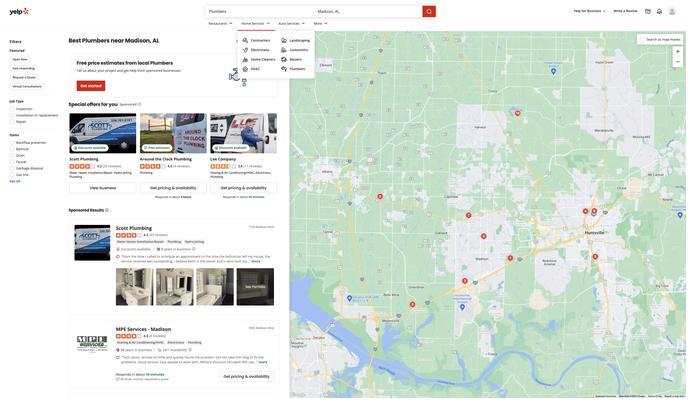Task type: describe. For each thing, give the bounding box(es) containing it.
projects image
[[645, 9, 651, 14]]

get started
[[80, 83, 102, 89]]

sponsored for sponsored
[[120, 102, 137, 107]]

us
[[83, 68, 87, 73]]

free estimates link
[[140, 114, 207, 154]]

keyboard shortcuts button
[[596, 395, 616, 399]]

0 vertical spatial 4.2 star rating image
[[70, 164, 95, 169]]

take
[[228, 356, 235, 360]]

1 vertical spatial 4.2 star rating image
[[116, 233, 142, 238]]

madison for scott plumbing
[[256, 225, 268, 229]]

the up owner
[[206, 255, 211, 259]]

4.0 (4 reviews) for the bottommost 4 star rating "image"
[[144, 334, 166, 339]]

Near text field
[[318, 9, 419, 14]]

16 years in business v2 image for 48 years in business
[[116, 349, 120, 352]]

in for 50 minutes
[[237, 195, 239, 199]]

restaurants link
[[205, 17, 238, 31]]

to down the "quickly"
[[179, 360, 182, 365]]

business for 48 years in business
[[138, 348, 152, 353]]

responds for the
[[155, 195, 168, 199]]

4.2 (33 reviews) for top the 4.2 star rating image
[[97, 164, 121, 169]]

featured
[[10, 48, 25, 53]]

sort: recommended
[[236, 39, 269, 44]]

free for price
[[77, 60, 87, 66]]

(4 for 4 star rating "image" to the top
[[173, 164, 176, 169]]

found
[[185, 356, 194, 360]]

tell
[[77, 68, 82, 73]]

request a quote button
[[10, 74, 39, 81]]

16 chevron down v2 image
[[603, 9, 606, 13]]

more for scott plumbing
[[252, 259, 260, 264]]

plumbing inside heating & air conditioning/hvac, electricians, plumbing
[[210, 175, 223, 179]]

air for conditioning/hvac
[[132, 341, 136, 345]]

"tech,
[[121, 356, 131, 360]]

al
[[152, 37, 159, 45]]

see for see all
[[10, 179, 15, 184]]

16 info v2 image
[[105, 209, 109, 213]]

discounts available link for lee company
[[210, 114, 277, 154]]

1 horizontal spatial available
[[137, 247, 151, 252]]

16 info v2 image
[[138, 103, 142, 106]]

included!
[[227, 360, 241, 365]]

lee
[[210, 157, 217, 162]]

conditioning/hvac,
[[229, 171, 255, 175]]

1 horizontal spatial discounts
[[121, 247, 136, 252]]

1 horizontal spatial scott plumbing image
[[506, 254, 515, 263]]

16 speech v2 image
[[116, 356, 120, 360]]

plumbing inside water heater installation/repair, hydro-jetting, plumbing
[[70, 175, 82, 179]]

in up jason,
[[135, 348, 138, 353]]

free for estimates
[[149, 146, 155, 150]]

keith
[[188, 259, 196, 264]]

16 discount available v2 image
[[116, 248, 120, 251]]

the right house,
[[265, 255, 270, 259]]

0 horizontal spatial time
[[137, 255, 144, 259]]

discounts for company
[[219, 146, 233, 150]]

garbage disposal
[[16, 166, 43, 171]]

0 horizontal spatial from
[[125, 60, 137, 66]]

featured group
[[9, 48, 59, 91]]

lee company
[[210, 157, 236, 162]]

clock
[[163, 157, 173, 162]]

heating & air conditioning/hvac link
[[116, 341, 165, 346]]

more link for mpe services - madison
[[259, 360, 267, 365]]

3.6
[[238, 164, 243, 169]]

years for 8
[[164, 247, 172, 252]]

schedule
[[161, 255, 175, 259]]

48
[[121, 348, 125, 353]]

company
[[218, 157, 236, 162]]

0 horizontal spatial scott plumbing link
[[70, 157, 98, 162]]

jetting
[[195, 240, 204, 244]]

the left clock
[[155, 157, 162, 162]]

& down the "will" at the bottom left of the page
[[245, 374, 248, 380]]

offers
[[87, 101, 100, 108]]

1 horizontal spatial scott plumbing link
[[116, 225, 152, 232]]

get
[[124, 68, 129, 73]]

review
[[626, 9, 638, 13]]

blvd for scott plumbing
[[268, 225, 274, 229]]

hydro-jetting
[[185, 240, 204, 244]]

24/7
[[163, 348, 170, 353]]

best
[[69, 37, 81, 45]]

years for 48
[[125, 348, 134, 353]]

0 vertical spatial get pricing & availability
[[221, 185, 267, 191]]

report a map error
[[665, 396, 685, 398]]

replacement
[[39, 113, 58, 118]]

not
[[222, 356, 227, 360]]

restaurants
[[209, 21, 227, 26]]

an
[[176, 255, 180, 259]]

get inside plumbing get pricing & availability
[[150, 185, 157, 191]]

with.
[[192, 360, 199, 365]]

1 horizontal spatial scott plumbing
[[116, 225, 152, 232]]

more for mpe services - madison
[[259, 360, 267, 365]]

outstanding.
[[154, 259, 173, 264]]

report
[[665, 396, 672, 398]]

results
[[90, 208, 104, 213]]

started
[[88, 83, 102, 89]]

a for write
[[624, 9, 625, 13]]

to right appointment
[[202, 255, 205, 259]]

special offers for you
[[69, 101, 118, 108]]

heating & air conditioning/hvac
[[117, 341, 164, 345]]

sponsored results
[[69, 208, 104, 213]]

fast-responding
[[13, 66, 35, 70]]

plumbing button for bottom plumbing link
[[187, 341, 202, 346]]

map
[[619, 396, 624, 398]]

1 horizontal spatial 4.0
[[168, 164, 172, 169]]

open now
[[13, 57, 27, 61]]

3.6 star rating image
[[210, 164, 236, 169]]

your
[[97, 68, 105, 73]]

request
[[13, 75, 24, 80]]

(33 for top the 4.2 star rating image
[[103, 164, 108, 169]]

hours
[[183, 195, 191, 199]]

about inside the free price estimates from local plumbers tell us about your project and get help from sponsored businesses.
[[87, 68, 97, 73]]

the up received
[[131, 255, 137, 259]]

bowers plumbing co inc image
[[513, 109, 523, 118]]

get for company's the get pricing & availability button
[[221, 185, 227, 191]]

home
[[242, 21, 251, 26]]

now
[[21, 57, 27, 61]]

discounts available for company
[[219, 146, 247, 150]]

water heater installation/repair, hydro-jetting, plumbing
[[70, 171, 132, 179]]

in for 10 minutes
[[132, 373, 135, 377]]

hydro-jetting button
[[184, 240, 205, 245]]

minutes for responds in about 10 minutes
[[151, 373, 164, 377]]

mr rooter image
[[589, 209, 599, 219]]

1 vertical spatial i
[[174, 259, 175, 264]]

will
[[242, 360, 248, 365]]

48 years in business
[[121, 348, 152, 353]]

drain
[[16, 153, 25, 158]]

water heater installation/repair link
[[116, 240, 165, 245]]

recently
[[133, 378, 143, 382]]

help
[[130, 68, 137, 73]]

1 vertical spatial scott
[[116, 225, 128, 232]]

reviews) for around the clock plumbing
[[177, 164, 190, 169]]

(33 for the bottom the 4.2 star rating image
[[149, 233, 154, 238]]

"from the time i called to schedule an appointment to the time the technician left my house, the service received was outstanding. i believe keith is the owner and is who took my…"
[[121, 255, 270, 264]]

pricing for company's the get pricing & availability button
[[228, 185, 241, 191]]

services for mpe
[[127, 326, 147, 333]]

service.
[[147, 360, 159, 365]]

heating for heating & air conditioning/hvac, electricians, plumbing
[[210, 171, 221, 175]]

0 vertical spatial 4 star rating image
[[140, 164, 166, 169]]

to up outstanding.
[[157, 255, 160, 259]]

the left 'technician'
[[220, 255, 225, 259]]

home services
[[242, 21, 264, 26]]

bathtub
[[16, 147, 29, 151]]

air for conditioning/hvac,
[[224, 171, 228, 175]]

notifications image
[[657, 9, 663, 14]]

map for error
[[675, 396, 679, 398]]

1 vertical spatial get pricing & availability
[[224, 374, 270, 380]]

1 horizontal spatial discounts available
[[121, 247, 151, 252]]

madison right -
[[151, 326, 171, 333]]

0 horizontal spatial scott plumbing image
[[75, 225, 110, 261]]

estimates inside the free price estimates from local plumbers tell us about your project and get help from sponsored businesses.
[[101, 60, 125, 66]]

16 years in business v2 image for 8 years in business
[[156, 248, 160, 251]]

& inside button
[[129, 341, 131, 345]]

in up an at the bottom of page
[[173, 247, 176, 252]]

reviews) up installation/repair
[[155, 233, 168, 238]]

zoom in image
[[675, 49, 681, 54]]

4.2 for top the 4.2 star rating image
[[97, 164, 102, 169]]

1 tom plumber image
[[590, 207, 599, 216]]

installation/repair,
[[88, 171, 113, 175]]

24 chevron down v2 image for restaurants
[[228, 21, 234, 26]]

discount
[[213, 360, 226, 365]]

responds for company
[[223, 195, 236, 199]]

1 vertical spatial plumbing link
[[187, 341, 202, 346]]

around the clock plumbing image
[[591, 252, 600, 262]]

madison,
[[125, 37, 151, 45]]

recommended button
[[245, 39, 274, 44]]

0 horizontal spatial plumbers
[[82, 37, 110, 45]]

service
[[121, 259, 132, 264]]

4.0 (4 reviews) for 4 star rating "image" to the top
[[168, 164, 190, 169]]

more link for scott plumbing
[[252, 259, 260, 264]]

(4 for the bottommost 4 star rating "image"
[[149, 334, 152, 339]]

reviews) for scott plumbing
[[108, 164, 121, 169]]

0 horizontal spatial scott
[[70, 157, 79, 162]]

0 horizontal spatial scott plumbing
[[70, 157, 98, 162]]

services for home
[[252, 21, 264, 26]]

around the clock plumbing link
[[140, 157, 192, 162]]

see portfolio link
[[237, 269, 274, 306]]

get for get started button
[[80, 83, 87, 89]]

gas
[[16, 173, 22, 177]]

search
[[647, 37, 657, 42]]

24/7 availability
[[163, 348, 187, 353]]

40 locals recently requested a quote
[[121, 378, 169, 382]]

& up responds in about 50 minutes
[[242, 185, 245, 191]]

reviews) for lee company
[[249, 164, 262, 169]]

sponsored for sponsored results
[[69, 208, 89, 213]]

the up the with.
[[195, 356, 200, 360]]

0 horizontal spatial 4.0
[[144, 334, 148, 339]]

use…"
[[248, 360, 258, 365]]

0 horizontal spatial responds
[[116, 373, 131, 377]]

mr drains plumbing image
[[479, 232, 489, 241]]

type
[[16, 99, 24, 104]]

map for moves
[[663, 37, 670, 42]]

work
[[183, 360, 191, 365]]

heating for heating & air conditioning/hvac
[[117, 341, 128, 345]]

hydro- inside button
[[185, 240, 195, 244]]

mpe
[[116, 326, 126, 333]]

electricians link
[[167, 341, 185, 346]]

plumbers inside the free price estimates from local plumbers tell us about your project and get help from sponsored businesses.
[[150, 60, 173, 66]]

(11
[[244, 164, 248, 169]]

water for water heater installation/repair
[[117, 240, 126, 244]]



Task type: locate. For each thing, give the bounding box(es) containing it.
about right us
[[87, 68, 97, 73]]

received
[[133, 259, 146, 264]]

scott plumbing link up water heater installation/repair
[[116, 225, 152, 232]]

discounts
[[78, 146, 92, 150], [219, 146, 233, 150], [121, 247, 136, 252]]

fast-responding button
[[10, 65, 38, 72]]

bjord u. image
[[668, 6, 677, 15]]

24 chevron down v2 image for auto services
[[301, 21, 306, 26]]

and inside "tech, jason, arrived on time and quickly found the problem. did not take him long to fix the problems. good service. easy people to work with. military discount included! will use…"
[[166, 356, 172, 360]]

long
[[242, 356, 249, 360]]

0 horizontal spatial for
[[101, 101, 108, 108]]

option group
[[8, 99, 59, 126], [8, 133, 59, 184]]

more right use…"
[[259, 360, 267, 365]]

1 horizontal spatial 24 chevron down v2 image
[[301, 21, 306, 26]]

scott plumbing
[[70, 157, 98, 162], [116, 225, 152, 232]]

1 horizontal spatial 24 chevron down v2 image
[[323, 21, 329, 26]]

0 horizontal spatial map
[[663, 37, 670, 42]]

a inside write a review link
[[624, 9, 625, 13]]

scott plumbing link up installation/repair,
[[70, 157, 98, 162]]

1 option group from the top
[[8, 99, 59, 126]]

1 vertical spatial water
[[117, 240, 126, 244]]

1 24 chevron down v2 image from the left
[[228, 21, 234, 26]]

4.2 (33 reviews) up installation/repair
[[144, 233, 168, 238]]

1 horizontal spatial minutes
[[253, 195, 264, 199]]

2 horizontal spatial discounts
[[219, 146, 233, 150]]

water inside button
[[117, 240, 126, 244]]

1 vertical spatial air
[[132, 341, 136, 345]]

for right yelp
[[582, 9, 587, 13]]

reviews) right (11
[[249, 164, 262, 169]]

availability up 50
[[246, 185, 267, 191]]

get pricing & availability button down the "will" at the bottom left of the page
[[219, 372, 274, 382]]

the
[[155, 157, 162, 162], [131, 255, 137, 259], [206, 255, 211, 259], [220, 255, 225, 259], [265, 255, 270, 259], [200, 259, 205, 264], [195, 356, 200, 360], [259, 356, 264, 360]]

4 star rating image down mpe
[[116, 334, 142, 339]]

4.0 down clock
[[168, 164, 172, 169]]

4.0 (4 reviews)
[[168, 164, 190, 169], [144, 334, 166, 339]]

mpe services - madison image
[[75, 326, 110, 362]]

2 option group from the top
[[8, 133, 59, 184]]

get for the get pricing & availability button below the "will" at the bottom left of the page
[[224, 374, 230, 380]]

get pricing & availability button
[[140, 183, 207, 193], [210, 183, 277, 193], [219, 372, 274, 382]]

1 horizontal spatial see
[[245, 285, 251, 289]]

business
[[587, 9, 602, 13]]

air inside button
[[132, 341, 136, 345]]

0 horizontal spatial minutes
[[151, 373, 164, 377]]

scott plumbing up water heater installation/repair
[[116, 225, 152, 232]]

about left 4
[[172, 195, 180, 199]]

about up the recently
[[136, 373, 145, 377]]

problem.
[[201, 356, 215, 360]]

gas line
[[16, 173, 29, 177]]

1 horizontal spatial (33
[[149, 233, 154, 238]]

1 vertical spatial estimates
[[156, 146, 170, 150]]

lee company image
[[408, 300, 417, 310]]

1 horizontal spatial plumbing button
[[187, 341, 202, 346]]

sponsored left 16 info v2 image
[[120, 102, 137, 107]]

keyboard shortcuts
[[596, 396, 616, 398]]

option group containing job type
[[8, 99, 59, 126]]

0 vertical spatial (4
[[173, 164, 176, 169]]

yelp for business
[[574, 9, 602, 13]]

1 horizontal spatial 16 years in business v2 image
[[156, 248, 160, 251]]

0 horizontal spatial free
[[77, 60, 87, 66]]

0 vertical spatial 4.2
[[97, 164, 102, 169]]

disposal
[[30, 166, 43, 171]]

locals
[[125, 378, 132, 382]]

jason,
[[131, 356, 141, 360]]

0 vertical spatial blvd
[[268, 225, 274, 229]]

2 horizontal spatial time
[[212, 255, 219, 259]]

shortcuts
[[606, 396, 616, 398]]

madison right 9582
[[256, 326, 268, 331]]

1 vertical spatial 4 star rating image
[[116, 334, 142, 339]]

air inside heating & air conditioning/hvac, electricians, plumbing
[[224, 171, 228, 175]]

around the clock plumbing image
[[591, 252, 600, 262]]

repair
[[16, 120, 26, 124]]

lee company image
[[408, 300, 417, 310]]

1 horizontal spatial for
[[582, 9, 587, 13]]

air up 48 years in business
[[132, 341, 136, 345]]

16 discount available v2 image for scott
[[73, 146, 77, 150]]

discounts available link for scott plumbing
[[70, 114, 136, 154]]

info icon image
[[192, 247, 196, 251], [192, 247, 196, 251], [188, 348, 192, 352], [188, 348, 192, 352]]

1 horizontal spatial is
[[224, 259, 226, 264]]

reviews)
[[108, 164, 121, 169], [177, 164, 190, 169], [249, 164, 262, 169], [155, 233, 168, 238], [153, 334, 166, 339]]

Find text field
[[209, 9, 310, 14]]

mpe services - madison image
[[460, 277, 470, 286], [460, 277, 470, 286]]

0 vertical spatial minutes
[[253, 195, 264, 199]]

0 horizontal spatial is
[[197, 259, 199, 264]]

get pricing & availability button up the responds in about 4 hours
[[140, 183, 207, 193]]

appointment
[[181, 255, 201, 259]]

0 vertical spatial 16 years in business v2 image
[[156, 248, 160, 251]]

pricing up the responds in about 4 hours
[[158, 185, 171, 191]]

reviews) down around the clock plumbing 'link'
[[177, 164, 190, 169]]

requested
[[144, 378, 158, 382]]

madison plumbing service image
[[464, 211, 474, 220]]

24 chevron down v2 image inside more link
[[323, 21, 329, 26]]

0 vertical spatial estimates
[[101, 60, 125, 66]]

air
[[224, 171, 228, 175], [132, 341, 136, 345]]

heating up 48
[[117, 341, 128, 345]]

virtual
[[13, 85, 22, 89]]

services right home
[[252, 21, 264, 26]]

0 horizontal spatial discounts available link
[[70, 114, 136, 154]]

1 horizontal spatial sponsored
[[120, 102, 137, 107]]

0 vertical spatial scott plumbing
[[70, 157, 98, 162]]

0 horizontal spatial 16 discount available v2 image
[[73, 146, 77, 150]]

2 24 chevron down v2 image from the left
[[323, 21, 329, 26]]

24 chevron down v2 image left auto
[[265, 21, 271, 26]]

all
[[16, 179, 20, 184]]

4 star rating image down around
[[140, 164, 166, 169]]

1 16 discount available v2 image from the left
[[73, 146, 77, 150]]

discounts available for plumbing
[[78, 146, 106, 150]]

terms of use link
[[648, 396, 662, 398]]

heating inside button
[[117, 341, 128, 345]]

see portfolio
[[245, 285, 265, 289]]

about for responds in about 10 minutes
[[136, 373, 145, 377]]

2 none field from the left
[[318, 9, 419, 14]]

none field find
[[209, 9, 310, 14]]

heating & air conditioning/hvac button
[[116, 341, 165, 346]]

get pricing & availability down the "will" at the bottom left of the page
[[224, 374, 270, 380]]

the left owner
[[200, 259, 205, 264]]

1 vertical spatial 4.2 (33 reviews)
[[144, 233, 168, 238]]

16 discount available v2 image
[[73, 146, 77, 150], [214, 146, 218, 150]]

available for lee company
[[234, 146, 247, 150]]

around
[[140, 157, 154, 162]]

plumbing button for the left plumbing link
[[167, 240, 182, 245]]

estimates up project
[[101, 60, 125, 66]]

yelp
[[574, 9, 581, 13]]

0 vertical spatial scott
[[70, 157, 79, 162]]

1 horizontal spatial none field
[[318, 9, 419, 14]]

responds down plumbing get pricing & availability
[[155, 195, 168, 199]]

2 horizontal spatial responds
[[223, 195, 236, 199]]

get pricing & availability button for the
[[140, 183, 207, 193]]

1 vertical spatial for
[[101, 101, 108, 108]]

easy
[[160, 360, 167, 365]]

(4 down around the clock plumbing 'link'
[[173, 164, 176, 169]]

2 16 discount available v2 image from the left
[[214, 146, 218, 150]]

& inside plumbing get pricing & availability
[[172, 185, 175, 191]]

business up an at the bottom of page
[[177, 247, 191, 252]]

years
[[164, 247, 172, 252], [125, 348, 134, 353]]

special
[[69, 101, 86, 108]]

see all
[[10, 179, 20, 184]]

google
[[638, 396, 645, 398]]

for left you
[[101, 101, 108, 108]]

availability down use…"
[[249, 374, 270, 380]]

did
[[216, 356, 221, 360]]

1 blvd from the top
[[268, 225, 274, 229]]

2 horizontal spatial available
[[234, 146, 247, 150]]

write a review link
[[612, 7, 640, 15]]

1 discounts available link from the left
[[70, 114, 136, 154]]

plumbers up sponsored
[[150, 60, 173, 66]]

search image
[[427, 9, 432, 14]]

24 chevron down v2 image right "auto services"
[[301, 21, 306, 26]]

0 vertical spatial see
[[10, 179, 15, 184]]

free right 16 free estimates v2 icon
[[149, 146, 155, 150]]

10
[[146, 373, 150, 377]]

and inside '"from the time i called to schedule an appointment to the time the technician left my house, the service received was outstanding. i believe keith is the owner and is who took my…"'
[[217, 259, 223, 264]]

0 horizontal spatial 4.2
[[97, 164, 102, 169]]

map region
[[239, 0, 686, 399]]

a for request
[[25, 75, 26, 80]]

4.2 for the bottom the 4.2 star rating image
[[144, 233, 148, 238]]

get pricing & availability button up responds in about 50 minutes
[[210, 183, 277, 193]]

hydro- up appointment
[[185, 240, 195, 244]]

problems.
[[121, 360, 137, 365]]

services left -
[[127, 326, 147, 333]]

my…"
[[242, 259, 251, 264]]

0 vertical spatial (33
[[103, 164, 108, 169]]

for inside button
[[582, 9, 587, 13]]

availability for the get pricing & availability button below the "will" at the bottom left of the page
[[249, 374, 270, 380]]

blvd for mpe services - madison
[[268, 326, 274, 331]]

backflow
[[16, 141, 30, 145]]

1 is from the left
[[197, 259, 199, 264]]

pricing up responds in about 50 minutes
[[228, 185, 241, 191]]

"from
[[121, 255, 131, 259]]

0 horizontal spatial and
[[117, 68, 123, 73]]

0 horizontal spatial business
[[99, 185, 116, 191]]

0 horizontal spatial discounts available
[[78, 146, 106, 150]]

years right 8
[[164, 247, 172, 252]]

none field near
[[318, 9, 419, 14]]

heater inside button
[[126, 240, 136, 244]]

4.2 star rating image up water heater installation/repair
[[116, 233, 142, 238]]

in up the recently
[[132, 373, 135, 377]]

4.2 star rating image up installation/repair,
[[70, 164, 95, 169]]

1 horizontal spatial estimates
[[156, 146, 170, 150]]

4.0 (4 reviews) down clock
[[168, 164, 190, 169]]

heater inside water heater installation/repair, hydro-jetting, plumbing
[[78, 171, 87, 175]]

0 vertical spatial for
[[582, 9, 587, 13]]

is right keith
[[197, 259, 199, 264]]

1 horizontal spatial (4
[[173, 164, 176, 169]]

1 vertical spatial plumbing button
[[187, 341, 202, 346]]

2 is from the left
[[224, 259, 226, 264]]

technician
[[225, 255, 241, 259]]

1 horizontal spatial business
[[138, 348, 152, 353]]

0 vertical spatial 4.0 (4 reviews)
[[168, 164, 190, 169]]

my
[[248, 255, 253, 259]]

about for responds in about 4 hours
[[172, 195, 180, 199]]

availability up hours
[[176, 185, 196, 191]]

data
[[625, 396, 629, 398]]

madison for mpe services - madison
[[256, 326, 268, 331]]

from up help
[[125, 60, 137, 66]]

google image
[[291, 392, 307, 399]]

1 vertical spatial heater
[[126, 240, 136, 244]]

None search field
[[206, 6, 437, 17]]

24 chevron down v2 image inside restaurants link
[[228, 21, 234, 26]]

24 chevron down v2 image
[[228, 21, 234, 26], [301, 21, 306, 26]]

0 horizontal spatial 16 years in business v2 image
[[116, 349, 120, 352]]

business categories element
[[205, 17, 677, 31]]

keyboard
[[596, 396, 606, 398]]

1 horizontal spatial years
[[164, 247, 172, 252]]

1 vertical spatial option group
[[8, 133, 59, 184]]

(33 up installation/repair,
[[103, 164, 108, 169]]

1 horizontal spatial heating
[[210, 171, 221, 175]]

0 horizontal spatial services
[[127, 326, 147, 333]]

backflow preventer
[[16, 141, 46, 145]]

heater for installation/repair,
[[78, 171, 87, 175]]

madison right 7734
[[256, 225, 268, 229]]

24 chevron down v2 image for more
[[323, 21, 329, 26]]

availability for company's the get pricing & availability button
[[246, 185, 267, 191]]

1 vertical spatial map
[[675, 396, 679, 398]]

1 vertical spatial more
[[259, 360, 267, 365]]

0 horizontal spatial plumbing link
[[167, 240, 182, 245]]

pricing for the get pricing & availability button below the "will" at the bottom left of the page
[[231, 374, 244, 380]]

get pricing & availability up responds in about 50 minutes
[[221, 185, 267, 191]]

& up 48 years in business
[[129, 341, 131, 345]]

minutes up requested
[[151, 373, 164, 377]]

heater
[[78, 171, 87, 175], [126, 240, 136, 244]]

search as map moves
[[647, 37, 681, 42]]

blvd right 9582
[[268, 326, 274, 331]]

0 vertical spatial plumbing button
[[167, 240, 182, 245]]

& down the 3.6 star rating 'image'
[[222, 171, 224, 175]]

hydro- right installation/repair,
[[114, 171, 123, 175]]

more link down house,
[[252, 259, 260, 264]]

0 vertical spatial water
[[70, 171, 78, 175]]

recommended
[[245, 39, 269, 44]]

and inside the free price estimates from local plumbers tell us about your project and get help from sponsored businesses.
[[117, 68, 123, 73]]

time up owner
[[212, 255, 219, 259]]

None field
[[209, 9, 310, 14], [318, 9, 419, 14]]

a for report
[[673, 396, 674, 398]]

sort:
[[236, 39, 244, 44]]

job
[[10, 99, 15, 104]]

discounts available
[[78, 146, 106, 150], [219, 146, 247, 150], [121, 247, 151, 252]]

1 horizontal spatial and
[[166, 356, 172, 360]]

scott
[[70, 157, 79, 162], [116, 225, 128, 232]]

2 blvd from the top
[[268, 326, 274, 331]]

0 vertical spatial more link
[[252, 259, 260, 264]]

2 discounts available link from the left
[[210, 114, 277, 154]]

available for scott plumbing
[[93, 146, 106, 150]]

time
[[137, 255, 144, 259], [212, 255, 219, 259], [158, 356, 165, 360]]

responds
[[155, 195, 168, 199], [223, 195, 236, 199], [116, 373, 131, 377]]

9582
[[249, 326, 255, 331]]

16 years in business v2 image
[[156, 248, 160, 251], [116, 349, 120, 352]]

0 horizontal spatial years
[[125, 348, 134, 353]]

&
[[222, 171, 224, 175], [172, 185, 175, 191], [242, 185, 245, 191], [129, 341, 131, 345], [245, 374, 248, 380]]

water for water heater installation/repair, hydro-jetting, plumbing
[[70, 171, 78, 175]]

4.2 up installation/repair
[[144, 233, 148, 238]]

heating inside heating & air conditioning/hvac, electricians, plumbing
[[210, 171, 221, 175]]

to left "fix"
[[250, 356, 253, 360]]

mpe services - madison link
[[116, 326, 171, 333]]

1 horizontal spatial scott
[[116, 225, 128, 232]]

a inside request a quote button
[[25, 75, 26, 80]]

1 none field from the left
[[209, 9, 310, 14]]

50
[[249, 195, 252, 199]]

water inside water heater installation/repair, hydro-jetting, plumbing
[[70, 171, 78, 175]]

0 horizontal spatial (4
[[149, 334, 152, 339]]

in left 4
[[169, 195, 171, 199]]

plumbing link up found
[[187, 341, 202, 346]]

baine plumbing & electrical services image
[[376, 192, 385, 202]]

24 chevron down v2 image for home services
[[265, 21, 271, 26]]

(4
[[173, 164, 176, 169], [149, 334, 152, 339]]

get up the responds in about 4 hours
[[150, 185, 157, 191]]

16 free estimates v2 image
[[144, 146, 148, 150]]

free price estimates from local plumbers image
[[227, 65, 250, 89]]

1 vertical spatial scott plumbing link
[[116, 225, 152, 232]]

sponsored left the results
[[69, 208, 89, 213]]

free up tell
[[77, 60, 87, 66]]

time up easy
[[158, 356, 165, 360]]

1 horizontal spatial 4.2
[[144, 233, 148, 238]]

0 horizontal spatial (33
[[103, 164, 108, 169]]

business for 8 years in business
[[177, 247, 191, 252]]

8 years in business
[[161, 247, 191, 252]]

0 vertical spatial i
[[145, 255, 146, 259]]

responding
[[19, 66, 35, 70]]

electricians button
[[167, 341, 185, 346]]

0 horizontal spatial heater
[[78, 171, 87, 175]]

scott plumbing image
[[506, 254, 515, 263]]

2 horizontal spatial services
[[287, 21, 300, 26]]

0 vertical spatial hydro-
[[114, 171, 123, 175]]

option group containing items
[[8, 133, 59, 184]]

and left get
[[117, 68, 123, 73]]

1 horizontal spatial plumbing link
[[187, 341, 202, 346]]

1 vertical spatial hydro-
[[185, 240, 195, 244]]

plumbing button up the 8 years in business
[[167, 240, 182, 245]]

in left 50
[[237, 195, 239, 199]]

hydro- inside water heater installation/repair, hydro-jetting, plumbing
[[114, 171, 123, 175]]

years right 48
[[125, 348, 134, 353]]

1 horizontal spatial from
[[137, 68, 145, 73]]

get down heating & air conditioning/hvac, electricians, plumbing
[[221, 185, 227, 191]]

i left "believe" at left bottom
[[174, 259, 175, 264]]

heater for installation/repair
[[126, 240, 136, 244]]

4.2 star rating image
[[70, 164, 95, 169], [116, 233, 142, 238]]

more link
[[310, 17, 333, 31]]

16 speech v2 image
[[116, 255, 120, 259]]

scott plumbing image
[[75, 225, 110, 261], [506, 254, 515, 263]]

time inside "tech, jason, arrived on time and quickly found the problem. did not take him long to fix the problems. good service. easy people to work with. military discount included! will use…"
[[158, 356, 165, 360]]

4.2 up installation/repair,
[[97, 164, 102, 169]]

see left the portfolio
[[245, 285, 251, 289]]

0 vertical spatial 4.0
[[168, 164, 172, 169]]

jetting,
[[123, 171, 132, 175]]

discounts for plumbing
[[78, 146, 92, 150]]

0 vertical spatial option group
[[8, 99, 59, 126]]

see for see portfolio
[[245, 285, 251, 289]]

availability
[[176, 185, 196, 191], [246, 185, 267, 191], [249, 374, 270, 380]]

24 chevron down v2 image inside auto services link
[[301, 21, 306, 26]]

madison
[[256, 225, 268, 229], [151, 326, 171, 333], [256, 326, 268, 331]]

and right owner
[[217, 259, 223, 264]]

zoom out image
[[675, 59, 681, 65]]

1 horizontal spatial map
[[675, 396, 679, 398]]

heater up "from
[[126, 240, 136, 244]]

terms
[[648, 396, 655, 398]]

owner
[[206, 259, 216, 264]]

view
[[90, 185, 99, 191]]

availability inside plumbing get pricing & availability
[[176, 185, 196, 191]]

16 twenty four seven availability v2 image
[[158, 349, 162, 352]]

0 vertical spatial from
[[125, 60, 137, 66]]

1 vertical spatial years
[[125, 348, 134, 353]]

1 vertical spatial heating
[[117, 341, 128, 345]]

heater left installation/repair,
[[78, 171, 87, 175]]

1 vertical spatial business
[[177, 247, 191, 252]]

9582 madison blvd
[[249, 326, 274, 331]]

free inside the free price estimates from local plumbers tell us about your project and get help from sponsored businesses.
[[77, 60, 87, 66]]

16 discount available v2 image for lee
[[214, 146, 218, 150]]

the right "fix"
[[259, 356, 264, 360]]

0 vertical spatial free
[[77, 60, 87, 66]]

map left error
[[675, 396, 679, 398]]

in for 4 hours
[[169, 195, 171, 199]]

0 horizontal spatial hydro-
[[114, 171, 123, 175]]

consultations
[[23, 85, 42, 89]]

filters
[[10, 39, 21, 44]]

see
[[10, 179, 15, 184], [245, 285, 251, 289]]

& inside heating & air conditioning/hvac, electricians, plumbing
[[222, 171, 224, 175]]

24 chevron down v2 image
[[265, 21, 271, 26], [323, 21, 329, 26]]

pricing inside plumbing get pricing & availability
[[158, 185, 171, 191]]

24 chevron down v2 image inside home services link
[[265, 21, 271, 26]]

4 star rating image
[[140, 164, 166, 169], [116, 334, 142, 339]]

blake brothers image
[[581, 207, 591, 216]]

plumbing button up found
[[187, 341, 202, 346]]

4.2 (33 reviews) for the bottom the 4.2 star rating image
[[144, 233, 168, 238]]

pricing down "included!"
[[231, 374, 244, 380]]

minutes for responds in about 50 minutes
[[253, 195, 264, 199]]

reviews) up conditioning/hvac
[[153, 334, 166, 339]]

4.0
[[168, 164, 172, 169], [144, 334, 148, 339]]

plumbing inside plumbing get pricing & availability
[[140, 171, 153, 175]]

more down house,
[[252, 259, 260, 264]]

as
[[658, 37, 662, 42]]

i left called
[[145, 255, 146, 259]]

2 24 chevron down v2 image from the left
[[301, 21, 306, 26]]

services right auto
[[287, 21, 300, 26]]

1 24 chevron down v2 image from the left
[[265, 21, 271, 26]]

user actions element
[[570, 6, 683, 35]]

terms of use
[[648, 396, 662, 398]]

more link
[[252, 259, 260, 264], [259, 360, 267, 365]]

0 horizontal spatial 4.2 (33 reviews)
[[97, 164, 121, 169]]

get pricing & availability button for company
[[210, 183, 277, 193]]

business right view
[[99, 185, 116, 191]]

0 horizontal spatial none field
[[209, 9, 310, 14]]

group
[[673, 46, 683, 67]]

(33
[[103, 164, 108, 169], [149, 233, 154, 238]]

0 horizontal spatial see
[[10, 179, 15, 184]]

4.0 (4 reviews) up conditioning/hvac
[[144, 334, 166, 339]]

16 trending v2 image
[[116, 378, 120, 382]]

services for auto
[[287, 21, 300, 26]]

& up the responds in about 4 hours
[[172, 185, 175, 191]]

16 years in business v2 image left 8
[[156, 248, 160, 251]]

preventer
[[31, 141, 46, 145]]

get left started
[[80, 83, 87, 89]]

4.0 down mpe services - madison link
[[144, 334, 148, 339]]

0 horizontal spatial water
[[70, 171, 78, 175]]

about for responds in about 50 minutes
[[240, 195, 248, 199]]

scott plumbing link
[[70, 157, 98, 162], [116, 225, 152, 232]]

0 horizontal spatial discounts
[[78, 146, 92, 150]]

2 horizontal spatial business
[[177, 247, 191, 252]]



Task type: vqa. For each thing, say whether or not it's contained in the screenshot.
Get Pricing & Availability
yes



